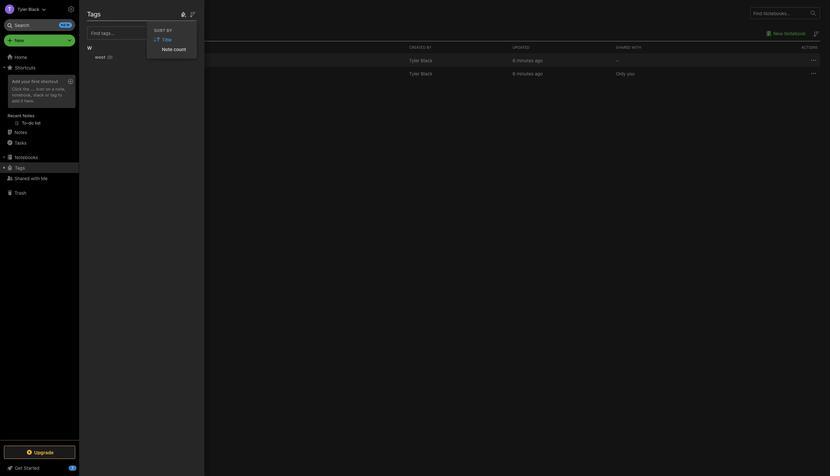 Task type: locate. For each thing, give the bounding box(es) containing it.
Sort field
[[189, 10, 197, 18]]

0 horizontal spatial notebook
[[120, 58, 141, 63]]

0 vertical spatial notes
[[23, 113, 35, 118]]

minutes
[[517, 58, 534, 63], [517, 71, 534, 76]]

you
[[627, 71, 635, 76]]

tyler black
[[17, 6, 39, 12], [409, 58, 432, 63], [409, 71, 432, 76]]

( inside woot ( 0 )
[[107, 55, 109, 60]]

title button
[[89, 42, 407, 53]]

notebooks inside notebooks 'element'
[[89, 9, 121, 17]]

1 vertical spatial 1
[[144, 58, 146, 63]]

group containing add your first shortcut
[[0, 73, 79, 130]]

notebook inside button
[[784, 31, 806, 36]]

1 vertical spatial new
[[15, 38, 24, 43]]

6 minutes ago inside first notebook 'row'
[[513, 58, 543, 63]]

notebooks
[[89, 9, 121, 17], [15, 155, 38, 160]]

or
[[45, 92, 49, 98]]

1 vertical spatial black
[[421, 58, 432, 63]]

1
[[89, 30, 91, 36], [144, 58, 146, 63]]

here.
[[24, 98, 35, 103]]

0 vertical spatial notebook
[[784, 31, 806, 36]]

1 vertical spatial notebook
[[120, 58, 141, 63]]

new for new notebook
[[773, 31, 783, 36]]

new inside button
[[773, 31, 783, 36]]

new up home
[[15, 38, 24, 43]]

6 inside to-do list row
[[513, 71, 515, 76]]

notebook up actions
[[784, 31, 806, 36]]

by
[[427, 45, 431, 49]]

click
[[12, 86, 22, 92]]

notebooks down tasks
[[15, 155, 38, 160]]

0 vertical spatial 6
[[513, 58, 515, 63]]

1 6 from the top
[[513, 58, 515, 63]]

0 vertical spatial ago
[[535, 58, 543, 63]]

get
[[15, 466, 22, 471]]

group inside tree
[[0, 73, 79, 130]]

tyler black inside first notebook 'row'
[[409, 58, 432, 63]]

2 vertical spatial tyler
[[409, 71, 420, 76]]

tree
[[0, 52, 79, 440]]

0 vertical spatial 6 minutes ago
[[513, 58, 543, 63]]

new search field
[[9, 19, 72, 31]]

tyler
[[17, 6, 27, 12], [409, 58, 420, 63], [409, 71, 420, 76]]

0 vertical spatial new
[[773, 31, 783, 36]]

it
[[21, 98, 23, 103]]

notebook
[[93, 30, 115, 36]]

black
[[28, 6, 39, 12], [421, 58, 432, 63], [421, 71, 432, 76]]

actions
[[802, 45, 818, 49]]

2 6 from the top
[[513, 71, 515, 76]]

the
[[23, 86, 29, 92]]

shared
[[616, 45, 631, 49]]

tags up 1 notebook at the left top
[[87, 10, 101, 18]]

6
[[513, 58, 515, 63], [513, 71, 515, 76]]

( right tag actions image
[[142, 58, 144, 63]]

icon on a note, notebook, stack or tag to add it here.
[[12, 86, 66, 103]]

row group containing first notebook
[[89, 54, 820, 80]]

dropdown list menu
[[147, 35, 196, 54]]

notebooks up notebook in the top left of the page
[[89, 9, 121, 17]]

click to collapse image
[[77, 464, 82, 472]]

first
[[31, 79, 40, 84]]

1 vertical spatial minutes
[[517, 71, 534, 76]]

6 for only you
[[513, 71, 515, 76]]

new for new
[[15, 38, 24, 43]]

first notebook row
[[89, 54, 820, 67]]

black inside to-do list row
[[421, 71, 432, 76]]

6 minutes ago inside to-do list row
[[513, 71, 543, 76]]

2 6 minutes ago from the top
[[513, 71, 543, 76]]

tasks
[[15, 140, 27, 146]]

1 minutes from the top
[[517, 58, 534, 63]]

shared
[[15, 176, 30, 181]]

a
[[52, 86, 54, 92]]

1 horizontal spatial (
[[142, 58, 144, 63]]

0 vertical spatial tags
[[87, 10, 101, 18]]

notes right recent
[[23, 113, 35, 118]]

1 ago from the top
[[535, 58, 543, 63]]

black inside account field
[[28, 6, 39, 12]]

0 vertical spatial tyler black
[[17, 6, 39, 12]]

2 minutes from the top
[[517, 71, 534, 76]]

black inside first notebook 'row'
[[421, 58, 432, 63]]

1 vertical spatial notes
[[15, 129, 27, 135]]

new button
[[4, 35, 75, 47]]

tyler black for –
[[409, 58, 432, 63]]

notebook for new
[[784, 31, 806, 36]]

ago
[[535, 58, 543, 63], [535, 71, 543, 76]]

1 horizontal spatial notebook
[[784, 31, 806, 36]]

0 horizontal spatial new
[[15, 38, 24, 43]]

2 ago from the top
[[535, 71, 543, 76]]

started
[[24, 466, 39, 471]]

title
[[162, 37, 172, 42]]

) inside woot ( 0 )
[[111, 55, 113, 60]]

group
[[0, 73, 79, 130]]

0 horizontal spatial )
[[111, 55, 113, 60]]

2 vertical spatial black
[[421, 71, 432, 76]]

minutes inside first notebook 'row'
[[517, 58, 534, 63]]

black for –
[[421, 58, 432, 63]]

new up actions button
[[773, 31, 783, 36]]

1 horizontal spatial tags
[[87, 10, 101, 18]]

tags
[[87, 10, 101, 18], [15, 165, 25, 171]]

tyler inside first notebook 'row'
[[409, 58, 420, 63]]

expand notebooks image
[[2, 155, 7, 160]]

notes
[[23, 113, 35, 118], [15, 129, 27, 135]]

1 right tag actions field
[[144, 58, 146, 63]]

recent notes
[[8, 113, 35, 118]]

tyler black inside to-do list row
[[409, 71, 432, 76]]

0 horizontal spatial (
[[107, 55, 109, 60]]

tag actions image
[[113, 54, 123, 60]]

tags up shared
[[15, 165, 25, 171]]

)
[[111, 55, 113, 60], [146, 58, 148, 63]]

(
[[107, 55, 109, 60], [142, 58, 144, 63]]

home
[[15, 54, 27, 60]]

1 horizontal spatial new
[[773, 31, 783, 36]]

tasks button
[[0, 138, 79, 148]]

1 left notebook in the top left of the page
[[89, 30, 91, 36]]

0 horizontal spatial notebooks
[[15, 155, 38, 160]]

1 horizontal spatial 1
[[144, 58, 146, 63]]

count
[[174, 46, 186, 52]]

1 vertical spatial 6 minutes ago
[[513, 71, 543, 76]]

1 vertical spatial ago
[[535, 71, 543, 76]]

( left the first
[[107, 55, 109, 60]]

add your first shortcut
[[12, 79, 58, 84]]

tag
[[50, 92, 57, 98]]

only
[[616, 71, 626, 76]]

notebooks element
[[79, 0, 830, 477]]

title
[[92, 45, 102, 49]]

1 horizontal spatial )
[[146, 58, 148, 63]]

notes up tasks
[[15, 129, 27, 135]]

row group
[[89, 54, 820, 80]]

6 minutes ago for –
[[513, 58, 543, 63]]

1 vertical spatial 6
[[513, 71, 515, 76]]

0 horizontal spatial 1
[[89, 30, 91, 36]]

1 vertical spatial tyler black
[[409, 58, 432, 63]]

new notebook
[[773, 31, 806, 36]]

new inside popup button
[[15, 38, 24, 43]]

add
[[12, 79, 20, 84]]

0 vertical spatial tyler
[[17, 6, 27, 12]]

notebook
[[784, 31, 806, 36], [120, 58, 141, 63]]

upgrade button
[[4, 446, 75, 459]]

minutes inside to-do list row
[[517, 71, 534, 76]]

1 vertical spatial tags
[[15, 165, 25, 171]]

tags inside tags button
[[15, 165, 25, 171]]

minutes for –
[[517, 58, 534, 63]]

notebook for first
[[120, 58, 141, 63]]

0 vertical spatial notebooks
[[89, 9, 121, 17]]

0 horizontal spatial tags
[[15, 165, 25, 171]]

ago inside first notebook 'row'
[[535, 58, 543, 63]]

get started
[[15, 466, 39, 471]]

2 vertical spatial tyler black
[[409, 71, 432, 76]]

upgrade
[[34, 450, 54, 456]]

expand tags image
[[2, 165, 7, 171]]

notebook right the first
[[120, 58, 141, 63]]

notebooks inside notebooks link
[[15, 155, 38, 160]]

ago for only you
[[535, 71, 543, 76]]

shared with me link
[[0, 173, 79, 184]]

trash link
[[0, 188, 79, 198]]

1 vertical spatial tyler
[[409, 58, 420, 63]]

1 vertical spatial notebooks
[[15, 155, 38, 160]]

ago inside to-do list row
[[535, 71, 543, 76]]

new
[[773, 31, 783, 36], [15, 38, 24, 43]]

6 minutes ago
[[513, 58, 543, 63], [513, 71, 543, 76]]

1 6 minutes ago from the top
[[513, 58, 543, 63]]

6 for –
[[513, 58, 515, 63]]

tyler inside to-do list row
[[409, 71, 420, 76]]

0 vertical spatial minutes
[[517, 58, 534, 63]]

to-do list row
[[89, 67, 820, 80]]

1 inside first notebook 'row'
[[144, 58, 146, 63]]

created by
[[409, 45, 431, 49]]

notebook,
[[12, 92, 32, 98]]

6 inside first notebook 'row'
[[513, 58, 515, 63]]

create new tag image
[[179, 10, 187, 18]]

0 vertical spatial black
[[28, 6, 39, 12]]

notebook inside 'row'
[[120, 58, 141, 63]]

1 horizontal spatial notebooks
[[89, 9, 121, 17]]



Task type: describe. For each thing, give the bounding box(es) containing it.
shortcuts button
[[0, 62, 79, 73]]

note,
[[55, 86, 66, 92]]

updated button
[[510, 42, 613, 53]]

tyler for –
[[409, 58, 420, 63]]

notebooks link
[[0, 152, 79, 163]]

trash
[[15, 190, 26, 196]]

black for only you
[[421, 71, 432, 76]]

home link
[[0, 52, 79, 62]]

me
[[41, 176, 48, 181]]

sort by
[[154, 28, 172, 33]]

sort options image
[[189, 10, 197, 18]]

new
[[61, 23, 70, 27]]

first notebook ( 1 )
[[109, 58, 148, 63]]

Search text field
[[9, 19, 71, 31]]

0
[[109, 55, 111, 60]]

row group inside notebooks 'element'
[[89, 54, 820, 80]]

Find tags… text field
[[87, 29, 189, 37]]

only you
[[616, 71, 635, 76]]

tree containing home
[[0, 52, 79, 440]]

to
[[58, 92, 62, 98]]

woot
[[95, 54, 106, 60]]

w row group
[[87, 40, 202, 71]]

woot ( 0 )
[[95, 54, 113, 60]]

settings image
[[67, 5, 75, 13]]

notes link
[[0, 127, 79, 138]]

note
[[162, 46, 172, 52]]

6 minutes ago for only you
[[513, 71, 543, 76]]

arrow image
[[92, 56, 100, 64]]

Tag actions field
[[113, 53, 123, 61]]

new notebook button
[[764, 30, 806, 38]]

created
[[409, 45, 426, 49]]

shortcut
[[41, 79, 58, 84]]

ago for –
[[535, 58, 543, 63]]

shared with
[[616, 45, 641, 49]]

tyler inside account field
[[17, 6, 27, 12]]

Find Notebooks… text field
[[751, 8, 807, 19]]

recent
[[8, 113, 22, 118]]

0 vertical spatial 1
[[89, 30, 91, 36]]

created by button
[[407, 42, 510, 53]]

title link
[[147, 35, 196, 44]]

tyler black for only you
[[409, 71, 432, 76]]

7
[[71, 466, 74, 471]]

note count link
[[147, 44, 196, 54]]

...
[[31, 86, 35, 92]]

tyler black inside account field
[[17, 6, 39, 12]]

note count
[[162, 46, 186, 52]]

shared with me
[[15, 176, 48, 181]]

updated
[[513, 45, 529, 49]]

first
[[109, 58, 118, 63]]

shared with button
[[613, 42, 717, 53]]

( inside first notebook 'row'
[[142, 58, 144, 63]]

actions button
[[717, 42, 820, 53]]

icon
[[36, 86, 44, 92]]

by
[[167, 28, 172, 33]]

click the ...
[[12, 86, 35, 92]]

) inside first notebook 'row'
[[146, 58, 148, 63]]

tags button
[[0, 163, 79, 173]]

add
[[12, 98, 19, 103]]

1 notebook
[[89, 30, 115, 36]]

with
[[31, 176, 40, 181]]

minutes for only you
[[517, 71, 534, 76]]

Help and Learning task checklist field
[[0, 463, 79, 474]]

–
[[616, 58, 619, 63]]

stack
[[33, 92, 44, 98]]

shortcuts
[[15, 65, 36, 70]]

your
[[21, 79, 30, 84]]

with
[[632, 45, 641, 49]]

sort
[[154, 28, 165, 33]]

w
[[87, 45, 92, 51]]

Account field
[[0, 3, 46, 16]]

tyler for only you
[[409, 71, 420, 76]]

on
[[46, 86, 51, 92]]



Task type: vqa. For each thing, say whether or not it's contained in the screenshot.
First Notebook
no



